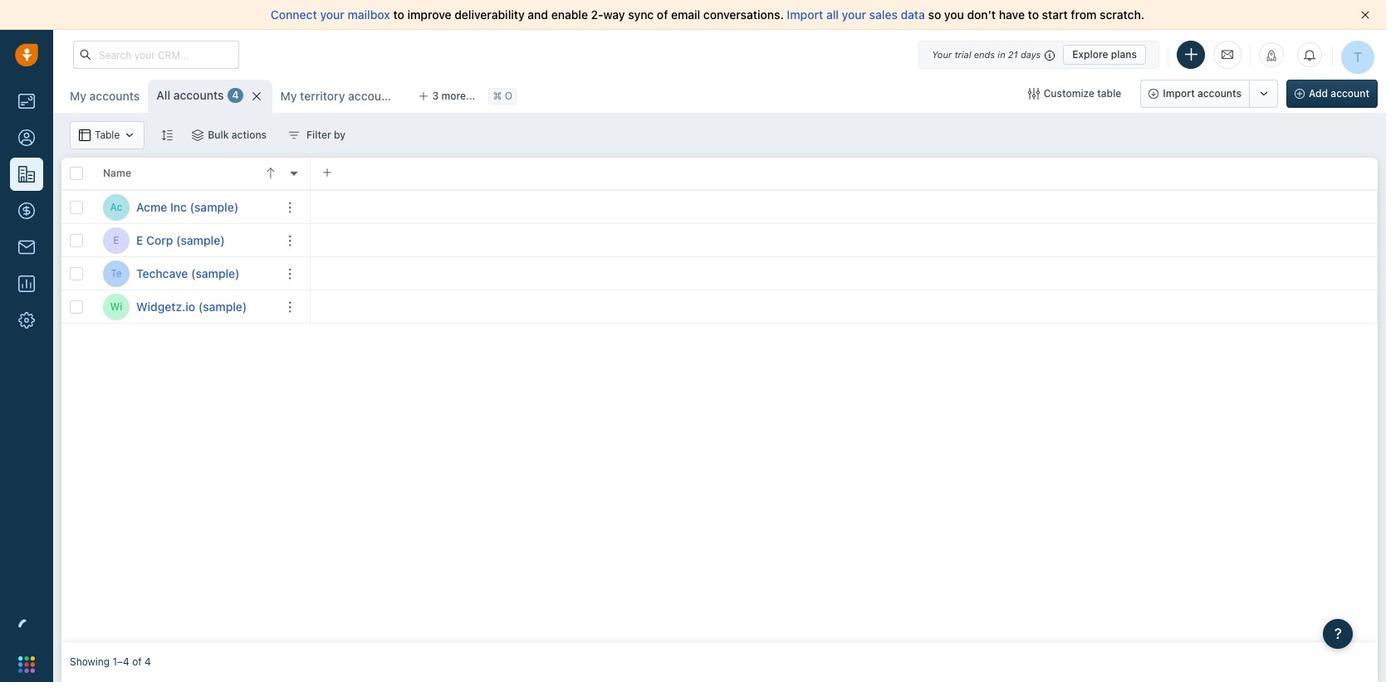 Task type: describe. For each thing, give the bounding box(es) containing it.
te
[[111, 267, 122, 280]]

bulk actions
[[208, 129, 267, 141]]

all accounts link
[[156, 87, 224, 104]]

name row
[[61, 158, 311, 191]]

account
[[1331, 87, 1370, 100]]

filter by
[[307, 129, 346, 141]]

widgetz.io (sample)
[[136, 299, 247, 314]]

enable
[[551, 7, 588, 22]]

(sample) up widgetz.io (sample)
[[191, 266, 240, 280]]

connect your mailbox to improve deliverability and enable 2-way sync of email conversations. import all your sales data so you don't have to start from scratch.
[[271, 7, 1145, 22]]

⌘
[[493, 90, 502, 103]]

import accounts
[[1163, 87, 1242, 100]]

table button
[[70, 121, 145, 149]]

1–4
[[113, 656, 129, 669]]

Search your CRM... text field
[[73, 41, 239, 69]]

3 cell from the top
[[311, 257, 1378, 290]]

container_wx8msf4aqz5i3rn1 image inside table dropdown button
[[124, 130, 136, 141]]

freshworks switcher image
[[18, 657, 35, 673]]

grid containing acme inc (sample)
[[61, 156, 1378, 643]]

data
[[901, 7, 925, 22]]

showing 1–4 of 4
[[70, 656, 151, 669]]

e corp (sample) link
[[136, 232, 225, 249]]

in
[[998, 49, 1006, 59]]

name column header
[[95, 158, 311, 191]]

all accounts 4
[[156, 88, 239, 102]]

0 horizontal spatial 4
[[144, 656, 151, 669]]

name
[[103, 167, 131, 180]]

explore plans
[[1072, 48, 1137, 60]]

filter by button
[[277, 121, 356, 149]]

techcave
[[136, 266, 188, 280]]

press space to select this row. row containing e corp (sample)
[[61, 224, 311, 257]]

(sample) down acme inc (sample) link
[[176, 233, 225, 247]]

1 to from the left
[[393, 7, 404, 22]]

scratch.
[[1100, 7, 1145, 22]]

e corp (sample)
[[136, 233, 225, 247]]

my for my accounts
[[70, 89, 86, 103]]

bulk actions button
[[181, 121, 277, 149]]

2-
[[591, 7, 603, 22]]

actions
[[232, 129, 267, 141]]

explore plans link
[[1063, 44, 1146, 64]]

e for e corp (sample)
[[136, 233, 143, 247]]

connect
[[271, 7, 317, 22]]

deliverability
[[455, 7, 525, 22]]

more...
[[441, 90, 475, 102]]

accounts for import
[[1198, 87, 1242, 100]]

customize table
[[1044, 87, 1122, 100]]

container_wx8msf4aqz5i3rn1 image for bulk actions
[[192, 130, 204, 141]]

customize table button
[[1017, 80, 1132, 108]]

don't
[[967, 7, 996, 22]]

way
[[603, 7, 625, 22]]

widgetz.io
[[136, 299, 195, 314]]

email
[[671, 7, 700, 22]]

acme
[[136, 200, 167, 214]]

style_myh0__igzzd8unmi image
[[161, 129, 173, 141]]

4 cell from the top
[[311, 291, 1378, 323]]

press space to select this row. row containing widgetz.io (sample)
[[61, 291, 311, 324]]

add account
[[1309, 87, 1370, 100]]

e for e
[[113, 234, 119, 247]]

⌘ o
[[493, 90, 513, 103]]

my for my territory accounts
[[280, 89, 297, 103]]

container_wx8msf4aqz5i3rn1 image inside the customize table button
[[1028, 88, 1040, 100]]

0 horizontal spatial import
[[787, 7, 823, 22]]

all
[[156, 88, 170, 102]]

container_wx8msf4aqz5i3rn1 image inside the filter by button
[[288, 130, 300, 141]]

you
[[944, 7, 964, 22]]

import all your sales data link
[[787, 7, 928, 22]]

explore
[[1072, 48, 1108, 60]]



Task type: locate. For each thing, give the bounding box(es) containing it.
days
[[1021, 49, 1041, 59]]

press space to select this row. row up the e corp (sample)
[[61, 191, 311, 224]]

accounts inside button
[[1198, 87, 1242, 100]]

mailbox
[[348, 7, 390, 22]]

connect your mailbox link
[[271, 7, 393, 22]]

press space to select this row. row down techcave (sample) link
[[61, 291, 311, 324]]

4
[[232, 89, 239, 102], [144, 656, 151, 669]]

0 vertical spatial of
[[657, 7, 668, 22]]

my territory accounts
[[280, 89, 398, 103]]

1 horizontal spatial import
[[1163, 87, 1195, 100]]

your
[[932, 49, 952, 59]]

21
[[1008, 49, 1018, 59]]

add
[[1309, 87, 1328, 100]]

1 horizontal spatial container_wx8msf4aqz5i3rn1 image
[[192, 130, 204, 141]]

your trial ends in 21 days
[[932, 49, 1041, 59]]

1 vertical spatial of
[[132, 656, 142, 669]]

container_wx8msf4aqz5i3rn1 image left the 'table'
[[79, 130, 91, 141]]

(sample) down name column header
[[190, 200, 239, 214]]

add account button
[[1287, 80, 1378, 108]]

press space to select this row. row containing techcave (sample)
[[61, 257, 311, 291]]

container_wx8msf4aqz5i3rn1 image right the 'table'
[[124, 130, 136, 141]]

1 horizontal spatial container_wx8msf4aqz5i3rn1 image
[[1028, 88, 1040, 100]]

of
[[657, 7, 668, 22], [132, 656, 142, 669]]

container_wx8msf4aqz5i3rn1 image left bulk
[[192, 130, 204, 141]]

4 right 1–4
[[144, 656, 151, 669]]

1 container_wx8msf4aqz5i3rn1 image from the left
[[79, 130, 91, 141]]

press space to select this row. row containing acme inc (sample)
[[61, 191, 311, 224]]

of right sync
[[657, 7, 668, 22]]

import
[[787, 7, 823, 22], [1163, 87, 1195, 100]]

row group containing acme inc (sample)
[[61, 191, 311, 324]]

1 my from the left
[[70, 89, 86, 103]]

container_wx8msf4aqz5i3rn1 image inside bulk actions button
[[192, 130, 204, 141]]

2 your from the left
[[842, 7, 866, 22]]

import inside button
[[1163, 87, 1195, 100]]

accounts right territory
[[348, 89, 398, 103]]

e
[[136, 233, 143, 247], [113, 234, 119, 247]]

2 cell from the top
[[311, 224, 1378, 257]]

2 row group from the left
[[311, 191, 1378, 324]]

import accounts group
[[1141, 80, 1278, 108]]

1 horizontal spatial e
[[136, 233, 143, 247]]

my up table dropdown button
[[70, 89, 86, 103]]

container_wx8msf4aqz5i3rn1 image
[[79, 130, 91, 141], [192, 130, 204, 141], [288, 130, 300, 141]]

bulk
[[208, 129, 229, 141]]

1 row group from the left
[[61, 191, 311, 324]]

and
[[528, 7, 548, 22]]

e up te
[[113, 234, 119, 247]]

my accounts
[[70, 89, 140, 103]]

3 container_wx8msf4aqz5i3rn1 image from the left
[[288, 130, 300, 141]]

(sample) down techcave (sample) link
[[198, 299, 247, 314]]

0 horizontal spatial to
[[393, 7, 404, 22]]

0 horizontal spatial my
[[70, 89, 86, 103]]

acme inc (sample)
[[136, 200, 239, 214]]

to left start
[[1028, 7, 1039, 22]]

2 horizontal spatial container_wx8msf4aqz5i3rn1 image
[[288, 130, 300, 141]]

corp
[[146, 233, 173, 247]]

table
[[1097, 87, 1122, 100]]

0 vertical spatial 4
[[232, 89, 239, 102]]

0 vertical spatial import
[[787, 7, 823, 22]]

have
[[999, 7, 1025, 22]]

accounts right "all"
[[173, 88, 224, 102]]

4 inside all accounts 4
[[232, 89, 239, 102]]

3 press space to select this row. row from the top
[[61, 257, 311, 291]]

e left corp
[[136, 233, 143, 247]]

inc
[[170, 200, 187, 214]]

techcave (sample) link
[[136, 265, 240, 282]]

to
[[393, 7, 404, 22], [1028, 7, 1039, 22]]

1 press space to select this row. row from the top
[[61, 191, 311, 224]]

my
[[70, 89, 86, 103], [280, 89, 297, 103]]

by
[[334, 129, 346, 141]]

wi
[[110, 301, 122, 313]]

start
[[1042, 7, 1068, 22]]

o
[[505, 90, 513, 103]]

your
[[320, 7, 345, 22], [842, 7, 866, 22]]

2 container_wx8msf4aqz5i3rn1 image from the left
[[192, 130, 204, 141]]

your left mailbox at left top
[[320, 7, 345, 22]]

to right mailbox at left top
[[393, 7, 404, 22]]

email image
[[1222, 48, 1233, 62]]

improve
[[407, 7, 451, 22]]

0 vertical spatial container_wx8msf4aqz5i3rn1 image
[[1028, 88, 1040, 100]]

0 horizontal spatial of
[[132, 656, 142, 669]]

from
[[1071, 7, 1097, 22]]

accounts for all
[[173, 88, 224, 102]]

all
[[826, 7, 839, 22]]

your right all
[[842, 7, 866, 22]]

3
[[432, 90, 439, 102]]

0 horizontal spatial container_wx8msf4aqz5i3rn1 image
[[79, 130, 91, 141]]

accounts up the 'table'
[[89, 89, 140, 103]]

(sample)
[[190, 200, 239, 214], [176, 233, 225, 247], [191, 266, 240, 280], [198, 299, 247, 314]]

of right 1–4
[[132, 656, 142, 669]]

acme inc (sample) link
[[136, 199, 239, 216]]

showing
[[70, 656, 110, 669]]

conversations.
[[703, 7, 784, 22]]

1 vertical spatial container_wx8msf4aqz5i3rn1 image
[[124, 130, 136, 141]]

sync
[[628, 7, 654, 22]]

0 horizontal spatial e
[[113, 234, 119, 247]]

ac
[[110, 201, 122, 213]]

press space to select this row. row up widgetz.io (sample)
[[61, 257, 311, 291]]

0 horizontal spatial container_wx8msf4aqz5i3rn1 image
[[124, 130, 136, 141]]

container_wx8msf4aqz5i3rn1 image inside table dropdown button
[[79, 130, 91, 141]]

techcave (sample)
[[136, 266, 240, 280]]

my accounts button
[[61, 80, 148, 113], [70, 89, 140, 103]]

3 more... button
[[409, 85, 485, 108]]

0 horizontal spatial your
[[320, 7, 345, 22]]

1 horizontal spatial 4
[[232, 89, 239, 102]]

accounts for my
[[89, 89, 140, 103]]

trial
[[955, 49, 971, 59]]

accounts
[[1198, 87, 1242, 100], [173, 88, 224, 102], [89, 89, 140, 103], [348, 89, 398, 103]]

close image
[[1361, 11, 1370, 19]]

3 more...
[[432, 90, 475, 102]]

sales
[[869, 7, 898, 22]]

accounts down the email 'image'
[[1198, 87, 1242, 100]]

4 press space to select this row. row from the top
[[61, 291, 311, 324]]

grid
[[61, 156, 1378, 643]]

1 cell from the top
[[311, 191, 1378, 223]]

2 press space to select this row. row from the top
[[61, 224, 311, 257]]

table
[[95, 129, 120, 142]]

1 horizontal spatial to
[[1028, 7, 1039, 22]]

1 your from the left
[[320, 7, 345, 22]]

1 horizontal spatial your
[[842, 7, 866, 22]]

1 horizontal spatial of
[[657, 7, 668, 22]]

1 vertical spatial import
[[1163, 87, 1195, 100]]

2 to from the left
[[1028, 7, 1039, 22]]

row group
[[61, 191, 311, 324], [311, 191, 1378, 324]]

4 up bulk actions
[[232, 89, 239, 102]]

cell
[[311, 191, 1378, 223], [311, 224, 1378, 257], [311, 257, 1378, 290], [311, 291, 1378, 323]]

container_wx8msf4aqz5i3rn1 image for table
[[79, 130, 91, 141]]

press space to select this row. row up techcave (sample)
[[61, 224, 311, 257]]

press space to select this row. row
[[61, 191, 311, 224], [61, 224, 311, 257], [61, 257, 311, 291], [61, 291, 311, 324]]

territory
[[300, 89, 345, 103]]

filter
[[307, 129, 331, 141]]

container_wx8msf4aqz5i3rn1 image left filter at the left
[[288, 130, 300, 141]]

container_wx8msf4aqz5i3rn1 image left customize
[[1028, 88, 1040, 100]]

so
[[928, 7, 941, 22]]

import accounts button
[[1141, 80, 1250, 108]]

1 vertical spatial 4
[[144, 656, 151, 669]]

container_wx8msf4aqz5i3rn1 image
[[1028, 88, 1040, 100], [124, 130, 136, 141]]

my territory accounts button
[[272, 80, 405, 113], [280, 89, 398, 103]]

ends
[[974, 49, 995, 59]]

2 my from the left
[[280, 89, 297, 103]]

plans
[[1111, 48, 1137, 60]]

my left territory
[[280, 89, 297, 103]]

1 horizontal spatial my
[[280, 89, 297, 103]]

widgetz.io (sample) link
[[136, 299, 247, 315]]

customize
[[1044, 87, 1095, 100]]



Task type: vqa. For each thing, say whether or not it's contained in the screenshot.


